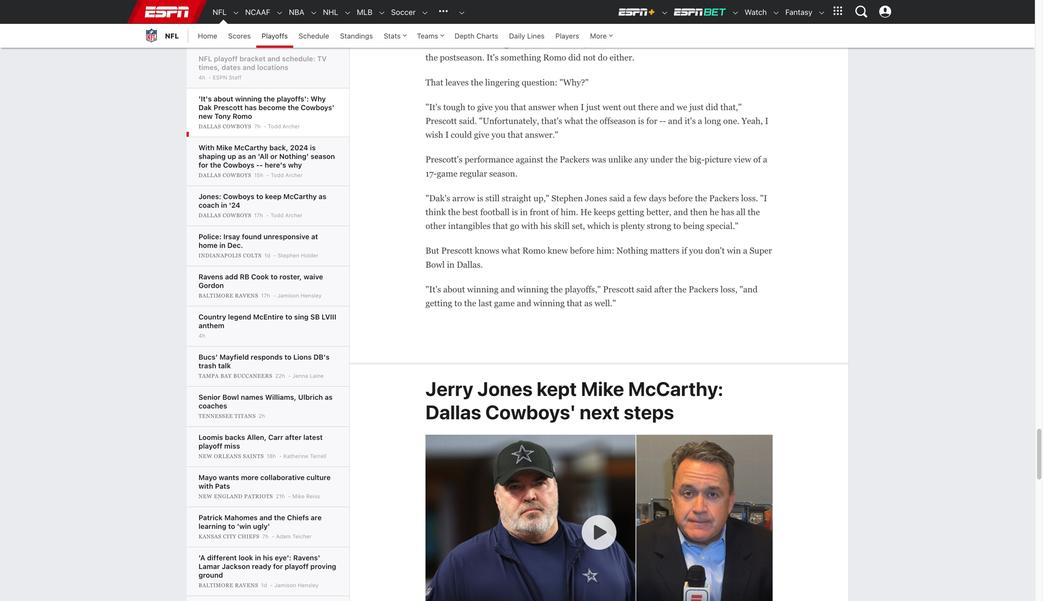 Task type: describe. For each thing, give the bounding box(es) containing it.
against
[[516, 155, 544, 165]]

mike inside jerry jones kept mike mccarthy: dallas cowboys' next steps
[[581, 377, 624, 400]]

intangibles
[[448, 221, 491, 231]]

the right against
[[546, 155, 558, 165]]

patriots
[[244, 494, 273, 500]]

"dak's arrow is still straight up," stephen jones said a few days before the packers loss. "i think the best football is in front of him. he keeps getting better, and then he has all the other intangibles that go with his skill set, which is plenty strong to being special."
[[426, 193, 767, 231]]

has inside 'it's about winning the playoffs': why dak prescott has become the cowboys' new tony romo
[[245, 103, 257, 112]]

police:
[[199, 233, 222, 241]]

jamison for eye':
[[275, 582, 296, 589]]

tampa bay buccaneers 22h
[[199, 373, 285, 379]]

shaping
[[199, 152, 226, 160]]

1 vertical spatial 7h
[[262, 533, 269, 540]]

"and
[[740, 285, 758, 294]]

ravens for add
[[235, 293, 258, 299]]

in inside but prescott knows what romo knew before him: nothing matters if you don't win a super bowl in dallas.
[[447, 260, 455, 270]]

the left big-
[[675, 155, 688, 165]]

baltimore for gordon
[[199, 293, 233, 299]]

0 vertical spatial give
[[477, 102, 493, 112]]

as inside "it's about winning and winning the playoffs," prescott said after the packers loss, "and getting to the last game and winning that as well."
[[585, 298, 593, 308]]

ground
[[199, 571, 223, 579]]

stephen inside "dak's arrow is still straight up," stephen jones said a few days before the packers loss. "i think the best football is in front of him. he keeps getting better, and then he has all the other intangibles that go with his skill set, which is plenty strong to being special."
[[552, 193, 583, 203]]

fantasy
[[786, 8, 813, 17]]

cowboys for as
[[223, 172, 251, 178]]

the right the leaves
[[471, 78, 483, 87]]

terrell
[[310, 453, 327, 459]]

level
[[744, 39, 762, 49]]

if
[[682, 246, 687, 256]]

0 horizontal spatial stephen
[[278, 252, 300, 259]]

the up become
[[264, 95, 275, 103]]

hensley for ravens'
[[298, 582, 319, 589]]

police: irsay found unresponsive at home in dec. link
[[199, 233, 318, 249]]

mccarthy:
[[628, 377, 723, 400]]

under
[[651, 155, 673, 165]]

to inside country legend mcentire to sing sb lviii anthem 4h
[[285, 313, 292, 321]]

loomis backs allen, carr after latest playoff miss link
[[199, 433, 323, 450]]

"why?"
[[560, 78, 589, 87]]

cowboys for has
[[223, 123, 251, 129]]

bay
[[221, 373, 232, 379]]

cowboys' inside jerry jones kept mike mccarthy: dallas cowboys' next steps
[[486, 401, 576, 424]]

the inside patrick mahomes and the chiefs are learning to 'win ugly'
[[274, 514, 285, 522]]

dak
[[199, 103, 212, 112]]

jones inside jerry jones kept mike mccarthy: dallas cowboys' next steps
[[478, 377, 533, 400]]

17h for cook
[[261, 293, 270, 299]]

1 horizontal spatial mike
[[292, 493, 305, 500]]

backs
[[225, 433, 245, 441]]

laine
[[310, 373, 324, 379]]

answer
[[529, 102, 556, 112]]

answer."
[[525, 130, 559, 140]]

2 horizontal spatial i
[[765, 116, 769, 126]]

to inside his regular-season success, prescott has not been able to match that level in the postseason. it's something romo did not do either.
[[691, 39, 699, 49]]

stephen holder
[[278, 252, 319, 259]]

mike inside with mike mccarthy back, 2024 is shaping up as an 'all or nothing' season for the cowboys -- here's why
[[216, 144, 232, 152]]

is right which
[[613, 221, 619, 231]]

special."
[[707, 221, 739, 231]]

williams,
[[265, 393, 296, 401]]

for
[[426, 39, 446, 49]]

keep
[[265, 192, 282, 201]]

depth charts
[[455, 32, 498, 40]]

ravens inside ravens add rb cook to roster, waive gordon
[[199, 273, 223, 281]]

1 horizontal spatial not
[[637, 39, 650, 49]]

in inside 'a different look in his eye': ravens' lamar jackson ready for playoff proving ground
[[255, 554, 261, 562]]

tony
[[215, 112, 231, 120]]

better,
[[647, 207, 672, 217]]

locations
[[257, 63, 289, 71]]

jamison for roster,
[[278, 293, 299, 299]]

teams
[[417, 32, 438, 40]]

game inside "it's about winning and winning the playoffs," prescott said after the packers loss, "and getting to the last game and winning that as well."
[[494, 298, 515, 308]]

mayo wants more collaborative culture with pats
[[199, 473, 331, 490]]

depth charts link
[[449, 24, 504, 48]]

loomis backs allen, carr after latest playoff miss
[[199, 433, 323, 450]]

when
[[558, 102, 579, 112]]

said for prescott
[[637, 285, 652, 294]]

country
[[199, 313, 226, 321]]

his inside 'a different look in his eye': ravens' lamar jackson ready for playoff proving ground
[[263, 554, 273, 562]]

nba
[[289, 8, 305, 17]]

baltimore ravens 17h
[[199, 293, 270, 299]]

0 horizontal spatial nfl link
[[143, 24, 179, 48]]

offseason
[[600, 116, 636, 126]]

and inside patrick mahomes and the chiefs are learning to 'win ugly'
[[260, 514, 272, 522]]

mccarthy inside the jones: cowboys to keep mccarthy as coach in '24
[[284, 192, 317, 201]]

"i
[[761, 193, 767, 203]]

packers inside "it's about winning and winning the playoffs," prescott said after the packers loss, "and getting to the last game and winning that as well."
[[689, 285, 719, 294]]

coaches
[[199, 402, 227, 410]]

the inside his regular-season success, prescott has not been able to match that level in the postseason. it's something romo did not do either.
[[426, 53, 438, 63]]

of inside the prescott's performance against the packers was unlike any under the big-picture view of a 17-game regular season.
[[754, 155, 761, 165]]

for all of
[[426, 39, 484, 49]]

season.
[[489, 169, 518, 178]]

ravens for different
[[235, 583, 258, 589]]

daily
[[509, 32, 525, 40]]

a inside the "it's tough to give you that answer when i just went out there and we just did that," prescott said. "unfortunately, that's what the offseason is for -- and it's a long one. yeah, i wish i could give you that answer."
[[698, 116, 703, 126]]

miss
[[224, 442, 240, 450]]

matters
[[650, 246, 680, 256]]

that down the "unfortunately,
[[508, 130, 523, 140]]

todd for 'all
[[271, 172, 284, 178]]

1 just from the left
[[586, 102, 601, 112]]

2 vertical spatial i
[[446, 130, 449, 140]]

scores
[[228, 32, 251, 40]]

in inside his regular-season success, prescott has not been able to match that level in the postseason. it's something romo did not do either.
[[764, 39, 772, 49]]

times,
[[199, 63, 220, 71]]

cowboys for '24
[[223, 212, 251, 218]]

0 vertical spatial nfl
[[213, 8, 227, 17]]

that inside "it's about winning and winning the playoffs," prescott said after the packers loss, "and getting to the last game and winning that as well."
[[567, 298, 582, 308]]

2024
[[290, 144, 308, 152]]

back,
[[270, 144, 288, 152]]

18h
[[267, 453, 276, 459]]

more
[[241, 473, 259, 482]]

his inside "dak's arrow is still straight up," stephen jones said a few days before the packers loss. "i think the best football is in front of him. he keeps getting better, and then he has all the other intangibles that go with his skill set, which is plenty strong to being special."
[[541, 221, 552, 231]]

packers inside "dak's arrow is still straight up," stephen jones said a few days before the packers loss. "i think the best football is in front of him. he keeps getting better, and then he has all the other intangibles that go with his skill set, which is plenty strong to being special."
[[710, 193, 739, 203]]

winning inside 'it's about winning the playoffs': why dak prescott has become the cowboys' new tony romo
[[235, 95, 262, 103]]

4h inside country legend mcentire to sing sb lviii anthem 4h
[[199, 333, 205, 339]]

senior
[[199, 393, 221, 401]]

kansas city chiefs link
[[199, 533, 261, 540]]

"it's for "it's about winning and winning the playoffs," prescott said after the packers loss, "and getting to the last game and winning that as well."
[[426, 285, 441, 294]]

titans
[[235, 413, 256, 419]]

to inside "it's about winning and winning the playoffs," prescott said after the packers loss, "and getting to the last game and winning that as well."
[[455, 298, 462, 308]]

the inside the "it's tough to give you that answer when i just went out there and we just did that," prescott said. "unfortunately, that's what the offseason is for -- and it's a long one. yeah, i wish i could give you that answer."
[[586, 116, 598, 126]]

the down if
[[675, 285, 687, 294]]

2 just from the left
[[690, 102, 704, 112]]

cowboys inside the jones: cowboys to keep mccarthy as coach in '24
[[223, 192, 255, 201]]

found
[[242, 233, 262, 241]]

game inside the prescott's performance against the packers was unlike any under the big-picture view of a 17-game regular season.
[[437, 169, 458, 178]]

1 horizontal spatial nfl link
[[207, 1, 227, 24]]

playoffs,"
[[565, 285, 601, 294]]

unlike
[[609, 155, 633, 165]]

did inside the "it's tough to give you that answer when i just went out there and we just did that," prescott said. "unfortunately, that's what the offseason is for -- and it's a long one. yeah, i wish i could give you that answer."
[[706, 102, 719, 112]]

as inside "senior bowl names williams, ulbrich as coaches tennessee titans 2h"
[[325, 393, 333, 401]]

become
[[259, 103, 286, 112]]

dallas cowboys 7h
[[199, 123, 261, 129]]

hensley for waive
[[301, 293, 322, 299]]

there
[[638, 102, 658, 112]]

dallas cowboys 17h
[[199, 212, 263, 218]]

legend
[[228, 313, 251, 321]]

the right all
[[748, 207, 760, 217]]

nfl image
[[143, 27, 160, 43]]

in inside police: irsay found unresponsive at home in dec.
[[220, 241, 226, 249]]

todd for the
[[268, 123, 281, 129]]

set,
[[572, 221, 585, 231]]

playoff inside loomis backs allen, carr after latest playoff miss
[[199, 442, 222, 450]]

steps
[[624, 401, 674, 424]]

after inside "it's about winning and winning the playoffs," prescott said after the packers loss, "and getting to the last game and winning that as well."
[[655, 285, 673, 294]]

the up then
[[695, 193, 707, 203]]

trash
[[199, 362, 216, 370]]

was
[[592, 155, 606, 165]]

bowl inside but prescott knows what romo knew before him: nothing matters if you don't win a super bowl in dallas.
[[426, 260, 445, 270]]

ravens'
[[293, 554, 320, 562]]

prescott inside "it's about winning and winning the playoffs," prescott said after the packers loss, "and getting to the last game and winning that as well."
[[603, 285, 635, 294]]

new for loomis backs allen, carr after latest playoff miss
[[199, 453, 212, 459]]

dallas cowboys 15h
[[199, 172, 263, 178]]

waive
[[304, 273, 323, 281]]

what inside but prescott knows what romo knew before him: nothing matters if you don't win a super bowl in dallas.
[[502, 246, 521, 256]]

we
[[677, 102, 688, 112]]

home link
[[193, 24, 223, 48]]

nba link
[[284, 1, 305, 24]]

todd archer for 'all
[[271, 172, 303, 178]]

'a different look in his eye': ravens' lamar jackson ready for playoff proving ground link
[[199, 554, 336, 579]]

before inside "dak's arrow is still straight up," stephen jones said a few days before the packers loss. "i think the best football is in front of him. he keeps getting better, and then he has all the other intangibles that go with his skill set, which is plenty strong to being special."
[[669, 193, 693, 203]]

1 4h from the top
[[199, 74, 205, 81]]

that inside his regular-season success, prescott has not been able to match that level in the postseason. it's something romo did not do either.
[[727, 39, 742, 49]]

a inside but prescott knows what romo knew before him: nothing matters if you don't win a super bowl in dallas.
[[743, 246, 748, 256]]

1 vertical spatial not
[[583, 53, 596, 63]]

"it's for "it's tough to give you that answer when i just went out there and we just did that," prescott said. "unfortunately, that's what the offseason is for -- and it's a long one. yeah, i wish i could give you that answer."
[[426, 102, 441, 112]]

archer for or
[[285, 172, 303, 178]]

prescott inside the "it's tough to give you that answer when i just went out there and we just did that," prescott said. "unfortunately, that's what the offseason is for -- and it's a long one. yeah, i wish i could give you that answer."
[[426, 116, 457, 126]]

getting inside "dak's arrow is still straight up," stephen jones said a few days before the packers loss. "i think the best football is in front of him. he keeps getting better, and then he has all the other intangibles that go with his skill set, which is plenty strong to being special."
[[618, 207, 645, 217]]

is left still
[[477, 193, 484, 203]]

charts
[[477, 32, 498, 40]]

jamison hensley for waive
[[278, 293, 322, 299]]

baltimore for lamar
[[199, 583, 233, 589]]

prescott inside but prescott knows what romo knew before him: nothing matters if you don't win a super bowl in dallas.
[[441, 246, 473, 256]]

1 vertical spatial give
[[474, 130, 490, 140]]

jenna
[[293, 373, 308, 379]]

todd archer for the
[[268, 123, 300, 129]]

prescott inside 'it's about winning the playoffs': why dak prescott has become the cowboys' new tony romo
[[214, 103, 243, 112]]

what inside the "it's tough to give you that answer when i just went out there and we just did that," prescott said. "unfortunately, that's what the offseason is for -- and it's a long one. yeah, i wish i could give you that answer."
[[565, 116, 584, 126]]

2 vertical spatial todd archer
[[271, 212, 303, 218]]

the left the best
[[448, 207, 460, 217]]

are
[[311, 514, 322, 522]]

1 vertical spatial nfl
[[165, 32, 179, 40]]

that up the "unfortunately,
[[511, 102, 526, 112]]

up
[[228, 152, 236, 160]]

collaborative
[[260, 473, 305, 482]]

mccarthy inside with mike mccarthy back, 2024 is shaping up as an 'all or nothing' season for the cowboys -- here's why
[[234, 144, 268, 152]]

2 vertical spatial archer
[[285, 212, 303, 218]]

the down 'playoffs':'
[[288, 103, 299, 112]]



Task type: locate. For each thing, give the bounding box(es) containing it.
1 horizontal spatial nfl
[[199, 55, 212, 63]]

schedule link
[[293, 24, 335, 48]]

0 vertical spatial with
[[522, 221, 539, 231]]

said.
[[459, 116, 477, 126]]

2 baltimore from the top
[[199, 583, 233, 589]]

mccarthy up "an"
[[234, 144, 268, 152]]

bowl up the tennessee titans 'link'
[[222, 393, 239, 401]]

country legend mcentire to sing sb lviii anthem link
[[199, 313, 336, 330]]

2 vertical spatial has
[[721, 207, 734, 217]]

1 dallas cowboys link from the top
[[199, 123, 253, 130]]

0 horizontal spatial mccarthy
[[234, 144, 268, 152]]

-
[[660, 116, 663, 126], [663, 116, 666, 126], [256, 161, 260, 169], [260, 161, 263, 169]]

reiss
[[306, 493, 320, 500]]

1 vertical spatial said
[[637, 285, 652, 294]]

went
[[603, 102, 622, 112]]

0 vertical spatial after
[[655, 285, 673, 294]]

1 vertical spatial chiefs
[[238, 534, 260, 540]]

more link
[[585, 24, 618, 48]]

prescott
[[589, 39, 620, 49], [214, 103, 243, 112], [426, 116, 457, 126], [441, 246, 473, 256], [603, 285, 635, 294]]

1 vertical spatial getting
[[426, 298, 452, 308]]

1 vertical spatial what
[[502, 246, 521, 256]]

new inside the new england patriots 21h
[[199, 494, 212, 500]]

winning
[[235, 95, 262, 103], [467, 285, 499, 294], [517, 285, 549, 294], [534, 298, 565, 308]]

a left few
[[627, 193, 632, 203]]

success,
[[556, 39, 587, 49]]

about for getting
[[443, 285, 465, 294]]

is down there
[[638, 116, 645, 126]]

0 vertical spatial of
[[754, 155, 761, 165]]

tough
[[443, 102, 466, 112]]

archer
[[283, 123, 300, 129], [285, 172, 303, 178], [285, 212, 303, 218]]

kansas city chiefs 7h
[[199, 533, 269, 540]]

1 vertical spatial archer
[[285, 172, 303, 178]]

dallas inside dallas cowboys 17h
[[199, 212, 221, 218]]

and inside "dak's arrow is still straight up," stephen jones said a few days before the packers loss. "i think the best football is in front of him. he keeps getting better, and then he has all the other intangibles that go with his skill set, which is plenty strong to being special."
[[674, 207, 688, 217]]

dallas cowboys link down up
[[199, 172, 253, 179]]

bucs' mayfield responds to lions db's trash talk
[[199, 353, 330, 370]]

0 vertical spatial new
[[199, 453, 212, 459]]

did inside his regular-season success, prescott has not been able to match that level in the postseason. it's something romo did not do either.
[[569, 53, 581, 63]]

0 vertical spatial jones
[[585, 193, 607, 203]]

prescott up do on the right top of page
[[589, 39, 620, 49]]

as right keep
[[319, 192, 327, 201]]

ravens add rb cook to roster, waive gordon
[[199, 273, 323, 290]]

nothing
[[617, 246, 648, 256]]

0 vertical spatial mike
[[216, 144, 232, 152]]

0 vertical spatial stephen
[[552, 193, 583, 203]]

stephen down unresponsive
[[278, 252, 300, 259]]

to inside "dak's arrow is still straight up," stephen jones said a few days before the packers loss. "i think the best football is in front of him. he keeps getting better, and then he has all the other intangibles that go with his skill set, which is plenty strong to being special."
[[674, 221, 681, 231]]

packers left was
[[560, 155, 590, 165]]

0 horizontal spatial bowl
[[222, 393, 239, 401]]

17h down ravens add rb cook to roster, waive gordon link
[[261, 293, 270, 299]]

up,"
[[534, 193, 550, 203]]

daily lines
[[509, 32, 545, 40]]

police: irsay found unresponsive at home in dec.
[[199, 233, 318, 249]]

todd down become
[[268, 123, 281, 129]]

0 vertical spatial mccarthy
[[234, 144, 268, 152]]

1 vertical spatial new
[[199, 494, 212, 500]]

in left the dallas.
[[447, 260, 455, 270]]

baltimore ravens link for gordon
[[199, 293, 260, 299]]

strong
[[647, 221, 672, 231]]

all
[[448, 39, 466, 49]]

just right "we"
[[690, 102, 704, 112]]

depth
[[455, 32, 475, 40]]

1 vertical spatial hensley
[[298, 582, 319, 589]]

why
[[311, 95, 326, 103]]

for down eye':
[[273, 562, 283, 571]]

just
[[586, 102, 601, 112], [690, 102, 704, 112]]

his inside his regular-season success, prescott has not been able to match that level in the postseason. it's something romo did not do either.
[[484, 39, 495, 49]]

katherine terrell
[[284, 453, 327, 459]]

to left keep
[[256, 192, 263, 201]]

the left playoffs,"
[[551, 285, 563, 294]]

is right 2024
[[310, 144, 316, 152]]

adam
[[276, 533, 291, 540]]

cowboys' down kept
[[486, 401, 576, 424]]

0 horizontal spatial has
[[245, 103, 257, 112]]

has up either.
[[622, 39, 635, 49]]

after down matters
[[655, 285, 673, 294]]

1 baltimore from the top
[[199, 293, 233, 299]]

0 vertical spatial 17h
[[254, 212, 263, 218]]

1 vertical spatial 4h
[[199, 333, 205, 339]]

3 dallas cowboys link from the top
[[199, 212, 253, 219]]

prescott up tony
[[214, 103, 243, 112]]

said inside "dak's arrow is still straight up," stephen jones said a few days before the packers loss. "i think the best football is in front of him. he keeps getting better, and then he has all the other intangibles that go with his skill set, which is plenty strong to being special."
[[610, 193, 625, 203]]

prescott inside his regular-season success, prescott has not been able to match that level in the postseason. it's something romo did not do either.
[[589, 39, 620, 49]]

romo inside his regular-season success, prescott has not been able to match that level in the postseason. it's something romo did not do either.
[[543, 53, 566, 63]]

cowboys
[[223, 123, 251, 129], [223, 161, 254, 169], [223, 172, 251, 178], [223, 192, 255, 201], [223, 212, 251, 218]]

1 horizontal spatial bowl
[[426, 260, 445, 270]]

either.
[[610, 53, 635, 63]]

jones up keeps
[[585, 193, 607, 203]]

1 vertical spatial before
[[570, 246, 595, 256]]

0 vertical spatial getting
[[618, 207, 645, 217]]

1 vertical spatial you
[[492, 130, 506, 140]]

1 vertical spatial his
[[541, 221, 552, 231]]

baltimore ravens link down the jackson
[[199, 582, 260, 589]]

dallas cowboys link for romo
[[199, 123, 253, 130]]

dallas for 'it's about winning the playoffs': why dak prescott has become the cowboys' new tony romo
[[199, 123, 221, 129]]

0 vertical spatial hensley
[[301, 293, 322, 299]]

1 baltimore ravens link from the top
[[199, 293, 260, 299]]

0 vertical spatial for
[[647, 116, 658, 126]]

1d right colts
[[264, 252, 270, 259]]

indianapolis
[[199, 253, 242, 259]]

he
[[581, 207, 592, 217]]

getting left last
[[426, 298, 452, 308]]

playoff inside nfl playoff bracket and schedule: tv times, dates and locations
[[214, 55, 238, 63]]

bracket
[[240, 55, 266, 63]]

as down playoffs,"
[[585, 298, 593, 308]]

0 horizontal spatial chiefs
[[238, 534, 260, 540]]

a right win
[[743, 246, 748, 256]]

17h for keep
[[254, 212, 263, 218]]

to left being
[[674, 221, 681, 231]]

gordon
[[199, 281, 224, 290]]

for down shaping
[[199, 161, 208, 169]]

said up keeps
[[610, 193, 625, 203]]

1 horizontal spatial his
[[484, 39, 495, 49]]

nfl right nfl icon
[[165, 32, 179, 40]]

2 vertical spatial mike
[[292, 493, 305, 500]]

dallas for with mike mccarthy back, 2024 is shaping up as an 'all or nothing' season for the cowboys -- here's why
[[199, 172, 221, 178]]

dallas
[[199, 123, 221, 129], [199, 172, 221, 178], [199, 212, 221, 218], [426, 401, 481, 424]]

dallas inside dallas cowboys 15h
[[199, 172, 221, 178]]

2 4h from the top
[[199, 333, 205, 339]]

cowboys'
[[301, 103, 334, 112], [486, 401, 576, 424]]

0 horizontal spatial did
[[569, 53, 581, 63]]

0 vertical spatial baltimore
[[199, 293, 233, 299]]

about inside "it's about winning and winning the playoffs," prescott said after the packers loss, "and getting to the last game and winning that as well."
[[443, 285, 465, 294]]

allen,
[[247, 433, 267, 441]]

dallas for jones: cowboys to keep mccarthy as coach in '24
[[199, 212, 221, 218]]

that inside "dak's arrow is still straight up," stephen jones said a few days before the packers loss. "i think the best football is in front of him. he keeps getting better, and then he has all the other intangibles that go with his skill set, which is plenty strong to being special."
[[493, 221, 508, 231]]

roster,
[[280, 273, 302, 281]]

1 horizontal spatial 7h
[[262, 533, 269, 540]]

is inside the "it's tough to give you that answer when i just went out there and we just did that," prescott said. "unfortunately, that's what the offseason is for -- and it's a long one. yeah, i wish i could give you that answer."
[[638, 116, 645, 126]]

baltimore ravens 1d
[[199, 582, 267, 589]]

baltimore inside baltimore ravens 1d
[[199, 583, 233, 589]]

0 vertical spatial 1d
[[264, 252, 270, 259]]

1d for in
[[261, 582, 267, 589]]

0 horizontal spatial jones
[[478, 377, 533, 400]]

the inside with mike mccarthy back, 2024 is shaping up as an 'all or nothing' season for the cowboys -- here's why
[[210, 161, 221, 169]]

jones inside "dak's arrow is still straight up," stephen jones said a few days before the packers loss. "i think the best football is in front of him. he keeps getting better, and then he has all the other intangibles that go with his skill set, which is plenty strong to being special."
[[585, 193, 607, 203]]

to inside patrick mahomes and the chiefs are learning to 'win ugly'
[[228, 522, 235, 530]]

the left last
[[464, 298, 477, 308]]

that
[[426, 78, 444, 87]]

0 horizontal spatial 7h
[[254, 123, 261, 129]]

cowboys inside the dallas cowboys 7h
[[223, 123, 251, 129]]

ncaaf
[[245, 8, 270, 17]]

mike up up
[[216, 144, 232, 152]]

yeah,
[[742, 116, 763, 126]]

before left 'him:' at the right of the page
[[570, 246, 595, 256]]

before up then
[[669, 193, 693, 203]]

playoff down loomis
[[199, 442, 222, 450]]

stephen up him.
[[552, 193, 583, 203]]

"it's tough to give you that answer when i just went out there and we just did that," prescott said. "unfortunately, that's what the offseason is for -- and it's a long one. yeah, i wish i could give you that answer."
[[426, 102, 769, 140]]

season
[[528, 39, 554, 49], [311, 152, 335, 160]]

dallas down shaping
[[199, 172, 221, 178]]

jamison
[[278, 293, 299, 299], [275, 582, 296, 589]]

in right level
[[764, 39, 772, 49]]

indianapolis colts 1d
[[199, 252, 270, 259]]

0 vertical spatial dallas cowboys link
[[199, 123, 253, 130]]

with inside mayo wants more collaborative culture with pats
[[199, 482, 213, 490]]

22h
[[275, 373, 285, 379]]

0 vertical spatial 4h
[[199, 74, 205, 81]]

new orleans saints link
[[199, 453, 266, 460]]

baltimore ravens link down add
[[199, 293, 260, 299]]

1 vertical spatial 17h
[[261, 293, 270, 299]]

0 vertical spatial what
[[565, 116, 584, 126]]

not left do on the right top of page
[[583, 53, 596, 63]]

kept
[[537, 377, 577, 400]]

after inside loomis backs allen, carr after latest playoff miss
[[285, 433, 302, 441]]

baltimore ravens link for lamar
[[199, 582, 260, 589]]

bowl inside "senior bowl names williams, ulbrich as coaches tennessee titans 2h"
[[222, 393, 239, 401]]

0 vertical spatial jamison hensley
[[278, 293, 322, 299]]

ulbrich
[[298, 393, 323, 401]]

you inside but prescott knows what romo knew before him: nothing matters if you don't win a super bowl in dallas.
[[689, 246, 703, 256]]

1 new from the top
[[199, 453, 212, 459]]

dallas cowboys link for for
[[199, 172, 253, 179]]

loomis
[[199, 433, 223, 441]]

to up the said.
[[468, 102, 475, 112]]

2 horizontal spatial nfl
[[213, 8, 227, 17]]

0 vertical spatial season
[[528, 39, 554, 49]]

0 horizontal spatial said
[[610, 193, 625, 203]]

to inside the jones: cowboys to keep mccarthy as coach in '24
[[256, 192, 263, 201]]

about inside 'it's about winning the playoffs': why dak prescott has become the cowboys' new tony romo
[[214, 95, 233, 103]]

then
[[691, 207, 708, 217]]

2 baltimore ravens link from the top
[[199, 582, 260, 589]]

in inside the jones: cowboys to keep mccarthy as coach in '24
[[221, 201, 227, 209]]

1d for unresponsive
[[264, 252, 270, 259]]

2 "it's from the top
[[426, 285, 441, 294]]

todd down keep
[[271, 212, 284, 218]]

jerry jones kept mike mccarthy: dallas cowboys' next steps
[[426, 377, 723, 424]]

getting up plenty
[[618, 207, 645, 217]]

cowboys inside with mike mccarthy back, 2024 is shaping up as an 'all or nothing' season for the cowboys -- here's why
[[223, 161, 254, 169]]

his up ready
[[263, 554, 273, 562]]

1 horizontal spatial did
[[706, 102, 719, 112]]

nfl link left home on the top left of page
[[143, 24, 179, 48]]

nfl link up home on the top left of page
[[207, 1, 227, 24]]

0 vertical spatial archer
[[283, 123, 300, 129]]

bucs'
[[199, 353, 218, 361]]

in left '24 at the left top of page
[[221, 201, 227, 209]]

jamison down the roster,
[[278, 293, 299, 299]]

"unfortunately,
[[479, 116, 539, 126]]

2 horizontal spatial has
[[721, 207, 734, 217]]

new inside new orleans saints 18h
[[199, 453, 212, 459]]

new down loomis
[[199, 453, 212, 459]]

packers inside the prescott's performance against the packers was unlike any under the big-picture view of a 17-game regular season.
[[560, 155, 590, 165]]

0 horizontal spatial before
[[570, 246, 595, 256]]

0 horizontal spatial about
[[214, 95, 233, 103]]

a inside the prescott's performance against the packers was unlike any under the big-picture view of a 17-game regular season.
[[763, 155, 768, 165]]

teicher
[[293, 533, 312, 540]]

"it's inside "it's about winning and winning the playoffs," prescott said after the packers loss, "and getting to the last game and winning that as well."
[[426, 285, 441, 294]]

with inside "dak's arrow is still straight up," stephen jones said a few days before the packers loss. "i think the best football is in front of him. he keeps getting better, and then he has all the other intangibles that go with his skill set, which is plenty strong to being special."
[[522, 221, 539, 231]]

dallas down new
[[199, 123, 221, 129]]

1 vertical spatial cowboys'
[[486, 401, 576, 424]]

proving
[[311, 562, 336, 571]]

2 new from the top
[[199, 494, 212, 500]]

0 vertical spatial i
[[581, 102, 584, 112]]

0 vertical spatial 7h
[[254, 123, 261, 129]]

1 horizontal spatial with
[[522, 221, 539, 231]]

archer for cowboys'
[[283, 123, 300, 129]]

0 vertical spatial packers
[[560, 155, 590, 165]]

baltimore down ground on the bottom left of the page
[[199, 583, 233, 589]]

a right it's
[[698, 116, 703, 126]]

look
[[239, 554, 253, 562]]

to left last
[[455, 298, 462, 308]]

about up tony
[[214, 95, 233, 103]]

2 vertical spatial nfl
[[199, 55, 212, 63]]

jamison down 'a different look in his eye': ravens' lamar jackson ready for playoff proving ground link
[[275, 582, 296, 589]]

2 dallas cowboys link from the top
[[199, 172, 253, 179]]

1 vertical spatial todd
[[271, 172, 284, 178]]

4h down times,
[[199, 74, 205, 81]]

i right wish
[[446, 130, 449, 140]]

0 vertical spatial you
[[495, 102, 509, 112]]

new for mayo wants more collaborative culture with pats
[[199, 494, 212, 500]]

said for jones
[[610, 193, 625, 203]]

1 vertical spatial "it's
[[426, 285, 441, 294]]

to inside the "it's tough to give you that answer when i just went out there and we just did that," prescott said. "unfortunately, that's what the offseason is for -- and it's a long one. yeah, i wish i could give you that answer."
[[468, 102, 475, 112]]

1 horizontal spatial has
[[622, 39, 635, 49]]

prescott's
[[426, 155, 463, 165]]

1 "it's from the top
[[426, 102, 441, 112]]

to up kansas city chiefs 7h
[[228, 522, 235, 530]]

1 horizontal spatial season
[[528, 39, 554, 49]]

1 horizontal spatial after
[[655, 285, 673, 294]]

jamison hensley down ravens'
[[275, 582, 319, 589]]

romo inside 'it's about winning the playoffs': why dak prescott has become the cowboys' new tony romo
[[233, 112, 252, 120]]

for inside the "it's tough to give you that answer when i just went out there and we just did that," prescott said. "unfortunately, that's what the offseason is for -- and it's a long one. yeah, i wish i could give you that answer."
[[647, 116, 658, 126]]

nfl inside nfl playoff bracket and schedule: tv times, dates and locations
[[199, 55, 212, 63]]

nfl playoff bracket and schedule: tv times, dates and locations link
[[199, 55, 327, 71]]

baltimore down gordon
[[199, 293, 233, 299]]

that left level
[[727, 39, 742, 49]]

a inside "dak's arrow is still straight up," stephen jones said a few days before the packers loss. "i think the best football is in front of him. he keeps getting better, and then he has all the other intangibles that go with his skill set, which is plenty strong to being special."
[[627, 193, 632, 203]]

patrick
[[199, 514, 223, 522]]

about for romo
[[214, 95, 233, 103]]

standings link
[[335, 24, 379, 48]]

game down prescott's
[[437, 169, 458, 178]]

1 horizontal spatial game
[[494, 298, 515, 308]]

to right cook
[[271, 273, 278, 281]]

todd
[[268, 123, 281, 129], [271, 172, 284, 178], [271, 212, 284, 218]]

unresponsive
[[264, 233, 310, 241]]

1 vertical spatial of
[[551, 207, 559, 217]]

7h down ugly'
[[262, 533, 269, 540]]

dallas inside jerry jones kept mike mccarthy: dallas cowboys' next steps
[[426, 401, 481, 424]]

has inside his regular-season success, prescott has not been able to match that level in the postseason. it's something romo did not do either.
[[622, 39, 635, 49]]

as right ulbrich on the bottom left of the page
[[325, 393, 333, 401]]

2 horizontal spatial his
[[541, 221, 552, 231]]

getting inside "it's about winning and winning the playoffs," prescott said after the packers loss, "and getting to the last game and winning that as well."
[[426, 298, 452, 308]]

him:
[[597, 246, 615, 256]]

has inside "dak's arrow is still straight up," stephen jones said a few days before the packers loss. "i think the best football is in front of him. he keeps getting better, and then he has all the other intangibles that go with his skill set, which is plenty strong to being special."
[[721, 207, 734, 217]]

do
[[598, 53, 608, 63]]

as inside the jones: cowboys to keep mccarthy as coach in '24
[[319, 192, 327, 201]]

that,"
[[721, 102, 742, 112]]

before inside but prescott knows what romo knew before him: nothing matters if you don't win a super bowl in dallas.
[[570, 246, 595, 256]]

0 vertical spatial game
[[437, 169, 458, 178]]

todd archer up back,
[[268, 123, 300, 129]]

the down shaping
[[210, 161, 221, 169]]

for inside 'a different look in his eye': ravens' lamar jackson ready for playoff proving ground
[[273, 562, 283, 571]]

prescott up wish
[[426, 116, 457, 126]]

with
[[522, 221, 539, 231], [199, 482, 213, 490]]

of inside "dak's arrow is still straight up," stephen jones said a few days before the packers loss. "i think the best football is in front of him. he keeps getting better, and then he has all the other intangibles that go with his skill set, which is plenty strong to being special."
[[551, 207, 559, 217]]

is inside with mike mccarthy back, 2024 is shaping up as an 'all or nothing' season for the cowboys -- here's why
[[310, 144, 316, 152]]

to right the able
[[691, 39, 699, 49]]

0 vertical spatial not
[[637, 39, 650, 49]]

0 horizontal spatial mike
[[216, 144, 232, 152]]

ravens inside baltimore ravens 17h
[[235, 293, 258, 299]]

players
[[556, 32, 579, 40]]

romo down success,
[[543, 53, 566, 63]]

mike
[[216, 144, 232, 152], [581, 377, 624, 400], [292, 493, 305, 500]]

2 vertical spatial todd
[[271, 212, 284, 218]]

prescott up well."
[[603, 285, 635, 294]]

just left went
[[586, 102, 601, 112]]

1 vertical spatial ravens
[[235, 293, 258, 299]]

1 horizontal spatial said
[[637, 285, 652, 294]]

after right the carr
[[285, 433, 302, 441]]

"it's inside the "it's tough to give you that answer when i just went out there and we just did that," prescott said. "unfortunately, that's what the offseason is for -- and it's a long one. yeah, i wish i could give you that answer."
[[426, 102, 441, 112]]

to inside the bucs' mayfield responds to lions db's trash talk
[[285, 353, 292, 361]]

nfl up times,
[[199, 55, 212, 63]]

jackson
[[222, 562, 250, 571]]

england
[[214, 494, 243, 500]]

1 horizontal spatial just
[[690, 102, 704, 112]]

jamison hensley for ravens'
[[275, 582, 319, 589]]

1 vertical spatial after
[[285, 433, 302, 441]]

jamison hensley down the roster,
[[278, 293, 322, 299]]

chiefs inside patrick mahomes and the chiefs are learning to 'win ugly'
[[287, 514, 309, 522]]

but
[[426, 246, 439, 256]]

0 vertical spatial chiefs
[[287, 514, 309, 522]]

2 vertical spatial playoff
[[285, 562, 309, 571]]

dallas down jerry
[[426, 401, 481, 424]]

game right last
[[494, 298, 515, 308]]

nfl up home on the top left of page
[[213, 8, 227, 17]]

in inside "dak's arrow is still straight up," stephen jones said a few days before the packers loss. "i think the best football is in front of him. he keeps getting better, and then he has all the other intangibles that go with his skill set, which is plenty strong to being special."
[[520, 207, 528, 217]]

cowboys' inside 'it's about winning the playoffs': why dak prescott has become the cowboys' new tony romo
[[301, 103, 334, 112]]

ravens inside baltimore ravens 1d
[[235, 583, 258, 589]]

for inside with mike mccarthy back, 2024 is shaping up as an 'all or nothing' season for the cowboys -- here's why
[[199, 161, 208, 169]]

best
[[463, 207, 478, 217]]

playoff inside 'a different look in his eye': ravens' lamar jackson ready for playoff proving ground
[[285, 562, 309, 571]]

1 vertical spatial stephen
[[278, 252, 300, 259]]

cowboys' down the 'why'
[[301, 103, 334, 112]]

super
[[750, 246, 772, 256]]

as inside with mike mccarthy back, 2024 is shaping up as an 'all or nothing' season for the cowboys -- here's why
[[238, 152, 246, 160]]

the up adam
[[274, 514, 285, 522]]

his up it's
[[484, 39, 495, 49]]

"it's about winning and winning the playoffs," prescott said after the packers loss, "and getting to the last game and winning that as well."
[[426, 285, 758, 308]]

0 horizontal spatial game
[[437, 169, 458, 178]]

still
[[486, 193, 500, 203]]

you right if
[[689, 246, 703, 256]]

a
[[698, 116, 703, 126], [763, 155, 768, 165], [627, 193, 632, 203], [743, 246, 748, 256]]

season inside his regular-season success, prescott has not been able to match that level in the postseason. it's something romo did not do either.
[[528, 39, 554, 49]]

2 vertical spatial packers
[[689, 285, 719, 294]]

is up go
[[512, 207, 518, 217]]

jamison hensley
[[278, 293, 322, 299], [275, 582, 319, 589]]

said inside "it's about winning and winning the playoffs," prescott said after the packers loss, "and getting to the last game and winning that as well."
[[637, 285, 652, 294]]

packers
[[560, 155, 590, 165], [710, 193, 739, 203], [689, 285, 719, 294]]

new down mayo
[[199, 494, 212, 500]]

17-
[[426, 169, 437, 178]]

prescott's performance against the packers was unlike any under the big-picture view of a 17-game regular season.
[[426, 155, 768, 178]]

2 vertical spatial his
[[263, 554, 273, 562]]

1 vertical spatial todd archer
[[271, 172, 303, 178]]

0 horizontal spatial with
[[199, 482, 213, 490]]

1 horizontal spatial i
[[581, 102, 584, 112]]

give down the said.
[[474, 130, 490, 140]]

to inside ravens add rb cook to roster, waive gordon
[[271, 273, 278, 281]]

nfl link
[[207, 1, 227, 24], [143, 24, 179, 48]]

season inside with mike mccarthy back, 2024 is shaping up as an 'all or nothing' season for the cowboys -- here's why
[[311, 152, 335, 160]]

has left become
[[245, 103, 257, 112]]

give up the "unfortunately,
[[477, 102, 493, 112]]

1 horizontal spatial chiefs
[[287, 514, 309, 522]]

1 vertical spatial about
[[443, 285, 465, 294]]

what down when
[[565, 116, 584, 126]]

playoff up 'dates'
[[214, 55, 238, 63]]

chiefs inside kansas city chiefs 7h
[[238, 534, 260, 540]]

0 vertical spatial ravens
[[199, 273, 223, 281]]

0 horizontal spatial of
[[551, 207, 559, 217]]

ravens
[[199, 273, 223, 281], [235, 293, 258, 299], [235, 583, 258, 589]]

romo inside but prescott knows what romo knew before him: nothing matters if you don't win a super bowl in dallas.
[[523, 246, 546, 256]]

0 horizontal spatial nfl
[[165, 32, 179, 40]]

21h
[[276, 493, 285, 500]]

2 vertical spatial you
[[689, 246, 703, 256]]

0 horizontal spatial after
[[285, 433, 302, 441]]

knew
[[548, 246, 568, 256]]

ravens up gordon
[[199, 273, 223, 281]]

for
[[647, 116, 658, 126], [199, 161, 208, 169], [273, 562, 283, 571]]

1 vertical spatial for
[[199, 161, 208, 169]]

1d down ready
[[261, 582, 267, 589]]

archer up 2024
[[283, 123, 300, 129]]

dallas inside the dallas cowboys 7h
[[199, 123, 221, 129]]



Task type: vqa. For each thing, say whether or not it's contained in the screenshot.
Scores
yes



